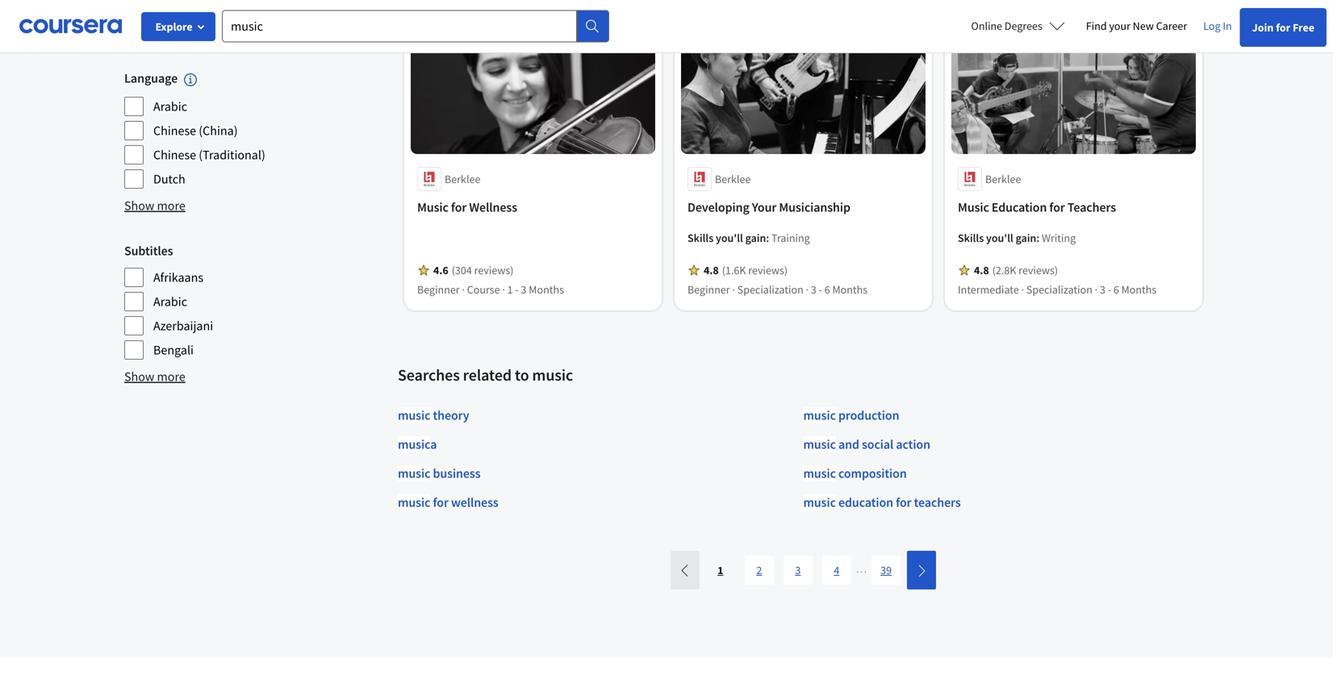 Task type: vqa. For each thing, say whether or not it's contained in the screenshot.
the topmost more
yes



Task type: describe. For each thing, give the bounding box(es) containing it.
1 months from the left
[[529, 282, 564, 297]]

explore button
[[141, 12, 215, 41]]

chinese (traditional)
[[153, 147, 265, 163]]

for for wellness
[[451, 199, 467, 215]]

intermediate · specialization · 3 - 6 months
[[958, 282, 1157, 297]]

dutch
[[153, 171, 185, 187]]

language
[[124, 70, 178, 86]]

searches
[[398, 365, 460, 385]]

online
[[971, 19, 1002, 33]]

show for arabic
[[124, 198, 154, 214]]

music for music education for teachers
[[803, 494, 836, 511]]

previous page image
[[679, 564, 691, 577]]

join for free link
[[1240, 8, 1327, 47]]

music for music theory
[[398, 407, 430, 423]]

searches related to music
[[398, 365, 573, 385]]

log in
[[1203, 19, 1232, 33]]

music a
[[398, 436, 437, 453]]

career
[[1156, 19, 1187, 33]]

music for music for wellness
[[398, 494, 430, 511]]

to
[[515, 365, 529, 385]]

music business
[[398, 465, 481, 482]]

arabic inside subtitles group
[[153, 294, 187, 310]]

specialization for for
[[1026, 282, 1093, 297]]

arabic inside language group
[[153, 98, 187, 114]]

wellness
[[451, 494, 498, 511]]

music production
[[803, 407, 899, 423]]

writing
[[1042, 231, 1076, 245]]

(304
[[452, 263, 472, 277]]

music for music business
[[398, 465, 430, 482]]

skills for music
[[958, 231, 984, 245]]

(china)
[[199, 122, 238, 139]]

1 reviews) from the left
[[474, 263, 514, 277]]

music for music and
[[803, 436, 836, 453]]

1
[[507, 282, 513, 297]]

1 · from the left
[[462, 282, 465, 297]]

music education for teachers
[[803, 494, 961, 511]]

more for arabic
[[157, 198, 185, 214]]

azerbaijani
[[153, 318, 213, 334]]

join
[[1252, 20, 1274, 35]]

bengali
[[153, 342, 194, 358]]

months for developing your musicianship
[[832, 282, 868, 297]]

reviews) for developing your musicianship
[[748, 263, 788, 277]]

find your new career link
[[1078, 16, 1195, 36]]

gain for education
[[1016, 231, 1036, 245]]

next page image
[[915, 565, 928, 578]]

(1.6k
[[722, 263, 746, 277]]

music for music production
[[803, 407, 836, 423]]

: for your
[[766, 231, 769, 245]]

1 - from the left
[[515, 282, 519, 297]]

new
[[1133, 19, 1154, 33]]

show more for afrikaans
[[124, 369, 185, 385]]

show more button for afrikaans
[[124, 367, 185, 386]]

music for music composition
[[803, 465, 836, 482]]

(2.8k
[[992, 263, 1016, 277]]

music for wellness link
[[417, 198, 649, 217]]

beginner for 4.8 (1.6k reviews)
[[688, 282, 730, 297]]

language group
[[124, 69, 388, 189]]

4.8 for developing
[[704, 263, 719, 277]]

show for afrikaans
[[124, 369, 154, 385]]

4 · from the left
[[806, 282, 809, 297]]

social action
[[862, 436, 930, 453]]

What do you want to learn? text field
[[222, 10, 577, 42]]

log in link
[[1195, 16, 1240, 36]]

gain for your
[[745, 231, 766, 245]]

theory
[[433, 407, 469, 423]]

a
[[430, 436, 437, 453]]

developing
[[688, 199, 749, 215]]

explore
[[155, 19, 192, 34]]

free
[[1293, 20, 1315, 35]]

in
[[1223, 19, 1232, 33]]

education
[[992, 199, 1047, 215]]

your
[[1109, 19, 1131, 33]]

course
[[467, 282, 500, 297]]

music education for teachers
[[958, 199, 1116, 215]]

music for wellness
[[417, 199, 517, 215]]

2 · from the left
[[502, 282, 505, 297]]

5 · from the left
[[1021, 282, 1024, 297]]

1 show more from the top
[[124, 25, 185, 41]]

berklee for education
[[985, 172, 1021, 186]]

music theory
[[398, 407, 469, 423]]

degrees
[[1005, 19, 1042, 33]]

action
[[896, 436, 930, 453]]

subtitles group
[[124, 241, 388, 361]]

your
[[752, 199, 777, 215]]



Task type: locate. For each thing, give the bounding box(es) containing it.
1 horizontal spatial gain
[[1016, 231, 1036, 245]]

show
[[124, 25, 154, 41], [124, 198, 154, 214], [124, 369, 154, 385]]

6 for developing your musicianship
[[824, 282, 830, 297]]

beginner down "4.6"
[[417, 282, 460, 297]]

0 vertical spatial more
[[157, 25, 185, 41]]

gain down your
[[745, 231, 766, 245]]

developing your musicianship link
[[688, 198, 919, 217]]

music and
[[803, 436, 859, 453]]

log
[[1203, 19, 1221, 33]]

:
[[766, 231, 769, 245], [1036, 231, 1040, 245]]

4
[[834, 563, 840, 578]]

- for music education for teachers
[[1108, 282, 1111, 297]]

music
[[532, 365, 573, 385], [398, 407, 430, 423], [803, 407, 836, 423], [398, 436, 430, 453], [803, 436, 836, 453], [398, 465, 430, 482], [803, 465, 836, 482], [398, 494, 430, 511], [803, 494, 836, 511]]

skills for developing
[[688, 231, 714, 245]]

for for wellness
[[433, 494, 449, 511]]

39
[[881, 563, 892, 578]]

show more down dutch
[[124, 198, 185, 214]]

beginner down (1.6k
[[688, 282, 730, 297]]

1 horizontal spatial reviews)
[[748, 263, 788, 277]]

1 more from the top
[[157, 25, 185, 41]]

berklee up education
[[985, 172, 1021, 186]]

: left training
[[766, 231, 769, 245]]

chinese up dutch
[[153, 147, 196, 163]]

education
[[838, 494, 893, 511]]

0 horizontal spatial beginner
[[417, 282, 460, 297]]

music left wellness
[[417, 199, 449, 215]]

2 horizontal spatial -
[[1108, 282, 1111, 297]]

music composition
[[803, 465, 907, 482]]

0 vertical spatial show more button
[[124, 23, 185, 43]]

1 6 from the left
[[824, 282, 830, 297]]

1 horizontal spatial -
[[819, 282, 822, 297]]

related
[[463, 365, 512, 385]]

skills you'll gain : writing
[[958, 231, 1076, 245]]

…
[[856, 561, 867, 576]]

2 reviews) from the left
[[748, 263, 788, 277]]

1 horizontal spatial beginner
[[688, 282, 730, 297]]

beginner · course · 1 - 3 months
[[417, 282, 564, 297]]

2 gain from the left
[[1016, 231, 1036, 245]]

2 berklee from the left
[[715, 172, 751, 186]]

you'll for developing
[[716, 231, 743, 245]]

music down music a
[[398, 465, 430, 482]]

0 horizontal spatial months
[[529, 282, 564, 297]]

1 horizontal spatial :
[[1036, 231, 1040, 245]]

0 horizontal spatial gain
[[745, 231, 766, 245]]

join for free
[[1252, 20, 1315, 35]]

2 vertical spatial show more button
[[124, 367, 185, 386]]

for
[[1276, 20, 1290, 35], [451, 199, 467, 215], [1049, 199, 1065, 215], [433, 494, 449, 511], [896, 494, 911, 511]]

you'll for music
[[986, 231, 1013, 245]]

social
[[862, 436, 894, 453]]

specialization down 4.8 (1.6k reviews)
[[737, 282, 804, 297]]

page navigation navigation
[[669, 551, 938, 590]]

1 arabic from the top
[[153, 98, 187, 114]]

2 months from the left
[[832, 282, 868, 297]]

·
[[462, 282, 465, 297], [502, 282, 505, 297], [732, 282, 735, 297], [806, 282, 809, 297], [1021, 282, 1024, 297], [1095, 282, 1098, 297]]

for up writing
[[1049, 199, 1065, 215]]

months
[[529, 282, 564, 297], [832, 282, 868, 297], [1121, 282, 1157, 297]]

0 horizontal spatial skills
[[688, 231, 714, 245]]

berklee
[[445, 172, 480, 186], [715, 172, 751, 186], [985, 172, 1021, 186]]

show down dutch
[[124, 198, 154, 214]]

chinese for chinese (china)
[[153, 122, 196, 139]]

1 horizontal spatial 4.8
[[974, 263, 989, 277]]

skills down developing
[[688, 231, 714, 245]]

production
[[838, 407, 899, 423]]

1 specialization from the left
[[737, 282, 804, 297]]

chinese up 'chinese (traditional)'
[[153, 122, 196, 139]]

music for music education for teachers
[[958, 199, 989, 215]]

beginner · specialization · 3 - 6 months
[[688, 282, 868, 297]]

show more for arabic
[[124, 198, 185, 214]]

reviews) up intermediate · specialization · 3 - 6 months
[[1019, 263, 1058, 277]]

0 vertical spatial chinese
[[153, 122, 196, 139]]

1 berklee from the left
[[445, 172, 480, 186]]

specialization for musicianship
[[737, 282, 804, 297]]

intermediate
[[958, 282, 1019, 297]]

1 4.8 from the left
[[704, 263, 719, 277]]

: left writing
[[1036, 231, 1040, 245]]

2 vertical spatial show more
[[124, 369, 185, 385]]

beginner for 4.6 (304 reviews)
[[417, 282, 460, 297]]

39 link
[[872, 556, 901, 585]]

3 link
[[783, 556, 812, 585]]

you'll up "(2.8k"
[[986, 231, 1013, 245]]

more down the bengali
[[157, 369, 185, 385]]

berklee up developing
[[715, 172, 751, 186]]

1 gain from the left
[[745, 231, 766, 245]]

0 horizontal spatial reviews)
[[474, 263, 514, 277]]

1 vertical spatial show
[[124, 198, 154, 214]]

2 - from the left
[[819, 282, 822, 297]]

1 : from the left
[[766, 231, 769, 245]]

0 horizontal spatial berklee
[[445, 172, 480, 186]]

4.8 (2.8k reviews)
[[974, 263, 1058, 277]]

coursera image
[[19, 13, 122, 39]]

1 you'll from the left
[[716, 231, 743, 245]]

1 horizontal spatial music
[[958, 199, 989, 215]]

1 vertical spatial show more
[[124, 198, 185, 214]]

1 vertical spatial more
[[157, 198, 185, 214]]

show more button down dutch
[[124, 196, 185, 215]]

0 horizontal spatial specialization
[[737, 282, 804, 297]]

online degrees button
[[958, 8, 1078, 44]]

2 vertical spatial show
[[124, 369, 154, 385]]

arabic
[[153, 98, 187, 114], [153, 294, 187, 310]]

: for education
[[1036, 231, 1040, 245]]

6 · from the left
[[1095, 282, 1098, 297]]

3 show from the top
[[124, 369, 154, 385]]

information about this filter group image
[[184, 73, 197, 86]]

2 link
[[745, 556, 774, 585]]

for down music business
[[433, 494, 449, 511]]

4.8 left (1.6k
[[704, 263, 719, 277]]

you'll down developing
[[716, 231, 743, 245]]

0 horizontal spatial you'll
[[716, 231, 743, 245]]

1 vertical spatial show more button
[[124, 196, 185, 215]]

4 link
[[822, 556, 851, 585]]

4.6 (304 reviews)
[[433, 263, 514, 277]]

3 reviews) from the left
[[1019, 263, 1058, 277]]

skills
[[688, 231, 714, 245], [958, 231, 984, 245]]

1 chinese from the top
[[153, 122, 196, 139]]

developing your musicianship
[[688, 199, 850, 215]]

show more
[[124, 25, 185, 41], [124, 198, 185, 214], [124, 369, 185, 385]]

1 show from the top
[[124, 25, 154, 41]]

0 horizontal spatial music
[[417, 199, 449, 215]]

2
[[756, 563, 762, 578]]

music down music business
[[398, 494, 430, 511]]

3 · from the left
[[732, 282, 735, 297]]

2 show more from the top
[[124, 198, 185, 214]]

music for music for wellness
[[417, 199, 449, 215]]

for left teachers at the bottom right
[[896, 494, 911, 511]]

afrikaans
[[153, 269, 203, 285]]

6 for music education for teachers
[[1113, 282, 1119, 297]]

2 skills from the left
[[958, 231, 984, 245]]

0 horizontal spatial 4.8
[[704, 263, 719, 277]]

0 horizontal spatial -
[[515, 282, 519, 297]]

music down music composition
[[803, 494, 836, 511]]

2 chinese from the top
[[153, 147, 196, 163]]

1 skills from the left
[[688, 231, 714, 245]]

4.8 (1.6k reviews)
[[704, 263, 788, 277]]

music right to
[[532, 365, 573, 385]]

show more up language
[[124, 25, 185, 41]]

for for free
[[1276, 20, 1290, 35]]

3 inside page navigation navigation
[[795, 563, 801, 578]]

chinese
[[153, 122, 196, 139], [153, 147, 196, 163]]

music for wellness
[[398, 494, 498, 511]]

2 music from the left
[[958, 199, 989, 215]]

show more down the bengali
[[124, 369, 185, 385]]

specialization
[[737, 282, 804, 297], [1026, 282, 1093, 297]]

2 4.8 from the left
[[974, 263, 989, 277]]

3 berklee from the left
[[985, 172, 1021, 186]]

business
[[433, 465, 481, 482]]

skills you'll gain : training
[[688, 231, 810, 245]]

beginner
[[417, 282, 460, 297], [688, 282, 730, 297]]

4.8 for music
[[974, 263, 989, 277]]

chinese (china)
[[153, 122, 238, 139]]

music
[[417, 199, 449, 215], [958, 199, 989, 215]]

music up music and
[[803, 407, 836, 423]]

2 horizontal spatial months
[[1121, 282, 1157, 297]]

reviews) up the beginner · specialization · 3 - 6 months
[[748, 263, 788, 277]]

music education for teachers link
[[958, 198, 1189, 217]]

2 arabic from the top
[[153, 294, 187, 310]]

2 show more button from the top
[[124, 196, 185, 215]]

more up language
[[157, 25, 185, 41]]

teachers
[[1067, 199, 1116, 215]]

6
[[824, 282, 830, 297], [1113, 282, 1119, 297]]

3 more from the top
[[157, 369, 185, 385]]

online degrees
[[971, 19, 1042, 33]]

show more button up language
[[124, 23, 185, 43]]

you'll
[[716, 231, 743, 245], [986, 231, 1013, 245]]

composition
[[838, 465, 907, 482]]

show more button
[[124, 23, 185, 43], [124, 196, 185, 215], [124, 367, 185, 386]]

3
[[521, 282, 527, 297], [811, 282, 816, 297], [1100, 282, 1105, 297], [795, 563, 801, 578]]

find your new career
[[1086, 19, 1187, 33]]

more for afrikaans
[[157, 369, 185, 385]]

more down dutch
[[157, 198, 185, 214]]

music down the music theory
[[398, 436, 430, 453]]

show down the bengali
[[124, 369, 154, 385]]

2 : from the left
[[1036, 231, 1040, 245]]

0 horizontal spatial 6
[[824, 282, 830, 297]]

2 beginner from the left
[[688, 282, 730, 297]]

1 horizontal spatial 6
[[1113, 282, 1119, 297]]

- for developing your musicianship
[[819, 282, 822, 297]]

berklee up music for wellness
[[445, 172, 480, 186]]

4.6
[[433, 263, 448, 277]]

3 months from the left
[[1121, 282, 1157, 297]]

3 show more from the top
[[124, 369, 185, 385]]

1 show more button from the top
[[124, 23, 185, 43]]

berklee for for
[[445, 172, 480, 186]]

specialization down 4.8 (2.8k reviews)
[[1026, 282, 1093, 297]]

arabic down afrikaans
[[153, 294, 187, 310]]

teachers
[[914, 494, 961, 511]]

arabic down information about this filter group icon
[[153, 98, 187, 114]]

musicianship
[[779, 199, 850, 215]]

(traditional)
[[199, 147, 265, 163]]

music for music a
[[398, 436, 430, 453]]

for right the join
[[1276, 20, 1290, 35]]

2 6 from the left
[[1113, 282, 1119, 297]]

1 horizontal spatial months
[[832, 282, 868, 297]]

1 beginner from the left
[[417, 282, 460, 297]]

music left education
[[958, 199, 989, 215]]

gain
[[745, 231, 766, 245], [1016, 231, 1036, 245]]

0 vertical spatial show
[[124, 25, 154, 41]]

music up music a
[[398, 407, 430, 423]]

4.8 up intermediate
[[974, 263, 989, 277]]

months for music education for teachers
[[1121, 282, 1157, 297]]

2 show from the top
[[124, 198, 154, 214]]

2 more from the top
[[157, 198, 185, 214]]

show more button for arabic
[[124, 196, 185, 215]]

2 vertical spatial more
[[157, 369, 185, 385]]

0 vertical spatial show more
[[124, 25, 185, 41]]

0 vertical spatial arabic
[[153, 98, 187, 114]]

chinese for chinese (traditional)
[[153, 147, 196, 163]]

1 vertical spatial chinese
[[153, 147, 196, 163]]

more
[[157, 25, 185, 41], [157, 198, 185, 214], [157, 369, 185, 385]]

3 - from the left
[[1108, 282, 1111, 297]]

2 horizontal spatial berklee
[[985, 172, 1021, 186]]

2 specialization from the left
[[1026, 282, 1093, 297]]

1 horizontal spatial you'll
[[986, 231, 1013, 245]]

skills up intermediate
[[958, 231, 984, 245]]

gain down education
[[1016, 231, 1036, 245]]

subtitles
[[124, 243, 173, 259]]

music down music and
[[803, 465, 836, 482]]

2 you'll from the left
[[986, 231, 1013, 245]]

berklee for your
[[715, 172, 751, 186]]

2 horizontal spatial reviews)
[[1019, 263, 1058, 277]]

training
[[771, 231, 810, 245]]

None search field
[[222, 10, 609, 42]]

3 show more button from the top
[[124, 367, 185, 386]]

reviews) for music education for teachers
[[1019, 263, 1058, 277]]

1 horizontal spatial specialization
[[1026, 282, 1093, 297]]

reviews) up 'beginner · course · 1 - 3 months'
[[474, 263, 514, 277]]

1 vertical spatial arabic
[[153, 294, 187, 310]]

music left and
[[803, 436, 836, 453]]

show left 'explore'
[[124, 25, 154, 41]]

0 horizontal spatial :
[[766, 231, 769, 245]]

-
[[515, 282, 519, 297], [819, 282, 822, 297], [1108, 282, 1111, 297]]

show more button down the bengali
[[124, 367, 185, 386]]

and
[[838, 436, 859, 453]]

1 horizontal spatial skills
[[958, 231, 984, 245]]

find
[[1086, 19, 1107, 33]]

1 music from the left
[[417, 199, 449, 215]]

for left wellness
[[451, 199, 467, 215]]

4.8
[[704, 263, 719, 277], [974, 263, 989, 277]]

1 horizontal spatial berklee
[[715, 172, 751, 186]]

wellness
[[469, 199, 517, 215]]



